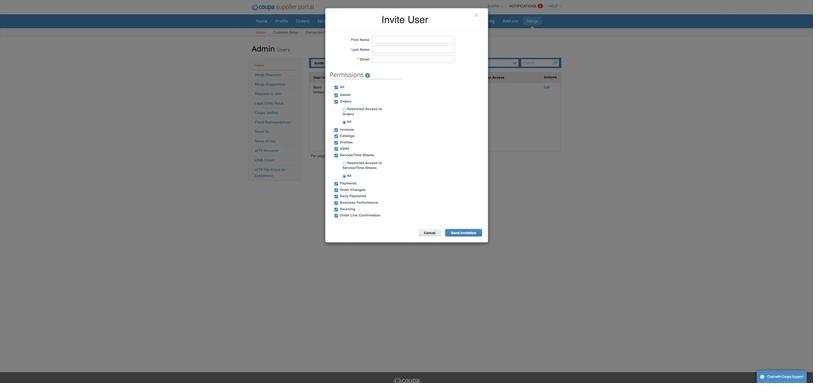Task type: vqa. For each thing, say whether or not it's contained in the screenshot.
BRAND in BUTTON
no



Task type: describe. For each thing, give the bounding box(es) containing it.
connection requests link
[[305, 29, 339, 36]]

0 vertical spatial to
[[271, 92, 274, 96]]

merge requests link
[[255, 73, 281, 77]]

remit-to
[[255, 130, 269, 134]]

First Name text field
[[372, 36, 455, 44]]

0 vertical spatial invoices
[[380, 18, 395, 24]]

confirmation
[[359, 213, 381, 217]]

file
[[264, 168, 270, 172]]

1 horizontal spatial sourcing
[[478, 18, 495, 24]]

first
[[351, 38, 359, 42]]

coupa inside chat with coupa support button
[[782, 375, 791, 379]]

* email
[[358, 57, 369, 61]]

1 vertical spatial invoices
[[340, 128, 354, 132]]

all for restricted access to orders
[[346, 120, 351, 124]]

suggestions
[[266, 82, 285, 86]]

terms of use
[[255, 139, 276, 143]]

admin inside admin link
[[256, 30, 266, 34]]

× button
[[475, 12, 478, 18]]

0 vertical spatial service/time sheets
[[317, 18, 355, 24]]

search image
[[552, 60, 557, 65]]

restricted access to orders
[[343, 107, 382, 116]]

sftp accounts
[[255, 149, 278, 153]]

0 vertical spatial performance
[[445, 18, 470, 24]]

invoices link
[[376, 17, 398, 25]]

Last Name text field
[[372, 46, 455, 53]]

×
[[475, 12, 478, 18]]

0 horizontal spatial email
[[341, 75, 350, 80]]

customers)
[[255, 174, 273, 178]]

1 horizontal spatial user
[[325, 61, 333, 65]]

1 vertical spatial orders
[[340, 99, 351, 103]]

merge requests
[[255, 73, 281, 77]]

asns
[[340, 147, 349, 151]]

1 vertical spatial sheets
[[363, 153, 374, 157]]

edit
[[544, 85, 550, 89]]

10 button
[[333, 154, 340, 159]]

chat
[[767, 375, 774, 379]]

home link
[[252, 17, 271, 25]]

cxml errors link
[[255, 158, 274, 162]]

merge for merge suggestions
[[255, 82, 265, 86]]

changes
[[350, 188, 365, 192]]

sftp accounts link
[[255, 149, 278, 153]]

send
[[451, 231, 460, 235]]

to
[[265, 130, 269, 134]]

add-
[[503, 18, 512, 24]]

restricted access to service/time sheets
[[343, 161, 382, 170]]

user name button
[[313, 75, 332, 80]]

|
[[340, 154, 340, 159]]

to for restricted access to orders
[[379, 107, 382, 111]]

errors inside sftp file errors (to customers)
[[271, 168, 280, 172]]

0 horizontal spatial users
[[255, 63, 264, 67]]

page
[[317, 154, 325, 158]]

order changes
[[340, 188, 365, 192]]

cxml errors
[[255, 158, 274, 162]]

1 vertical spatial business
[[340, 201, 356, 205]]

access for restricted access to service/time sheets
[[365, 161, 378, 165]]

invitation
[[461, 231, 476, 235]]

cxml
[[255, 158, 264, 162]]

setup inside setup link
[[527, 18, 538, 24]]

orders link
[[292, 17, 313, 25]]

chat with coupa support button
[[757, 371, 807, 383]]

2 horizontal spatial user
[[408, 14, 428, 25]]

1 vertical spatial invite user
[[315, 61, 333, 65]]

merge suggestions link
[[255, 82, 285, 86]]

invite user link
[[311, 59, 336, 67]]

order line confirmation
[[340, 213, 381, 217]]

1 horizontal spatial business performance
[[427, 18, 470, 24]]

requests to join
[[255, 92, 281, 96]]

merge for merge requests
[[255, 73, 265, 77]]

users inside admin users
[[277, 46, 290, 53]]

(to
[[281, 168, 286, 172]]

all for restricted access to service/time sheets
[[346, 174, 351, 178]]

1 vertical spatial service/time sheets
[[340, 153, 374, 157]]

legal
[[255, 101, 263, 105]]

add-ons link
[[499, 17, 522, 25]]

0 vertical spatial all
[[340, 85, 344, 89]]

use
[[269, 139, 276, 143]]

1 horizontal spatial invite user
[[382, 14, 428, 25]]

email button
[[341, 75, 350, 80]]

coupa verified link
[[255, 111, 278, 115]]

0 vertical spatial orders
[[296, 18, 309, 24]]

per page
[[311, 154, 325, 158]]

connection
[[305, 30, 323, 34]]

name for user name
[[322, 75, 332, 80]]

admin users
[[252, 43, 290, 54]]

1 horizontal spatial email
[[360, 57, 369, 61]]

0 horizontal spatial invite
[[315, 61, 324, 65]]

10
[[334, 154, 338, 159]]

requests to join link
[[255, 92, 281, 96]]

0 vertical spatial coupa supplier portal image
[[248, 1, 318, 14]]

edit link
[[544, 85, 550, 89]]

1 vertical spatial service/time
[[340, 153, 362, 157]]

status button
[[385, 75, 396, 80]]

sftp for sftp accounts
[[255, 149, 263, 153]]

last
[[352, 48, 359, 52]]

15
[[342, 154, 346, 159]]

name for first name
[[360, 38, 369, 42]]

terms
[[255, 139, 264, 143]]

admin link
[[256, 29, 266, 36]]

verified
[[266, 111, 278, 115]]

sicritbjordd@gmail.com link
[[340, 85, 377, 89]]

1 horizontal spatial coupa supplier portal image
[[393, 378, 420, 383]]

service/time inside restricted access to service/time sheets
[[343, 166, 364, 170]]

remit-to link
[[255, 130, 269, 134]]

early
[[340, 194, 348, 198]]

status
[[385, 75, 396, 80]]

0 vertical spatial coupa
[[255, 111, 265, 115]]

1 horizontal spatial catalogs
[[403, 18, 419, 24]]

legal entity setup
[[255, 101, 283, 105]]

bjord
[[313, 85, 321, 89]]

0 vertical spatial sheets
[[343, 18, 355, 24]]

0 horizontal spatial performance
[[357, 201, 378, 205]]

send invitation button
[[445, 229, 482, 237]]



Task type: locate. For each thing, give the bounding box(es) containing it.
1 vertical spatial customer
[[475, 75, 491, 80]]

setup link
[[523, 17, 541, 25]]

sicritbjordd@gmail.com
[[340, 85, 377, 89]]

0 vertical spatial user
[[408, 14, 428, 25]]

users up merge requests
[[255, 63, 264, 67]]

business
[[427, 18, 444, 24], [340, 201, 356, 205]]

coupa
[[255, 111, 265, 115], [782, 375, 791, 379]]

service/time down 15 'button'
[[343, 166, 364, 170]]

chat with coupa support
[[767, 375, 804, 379]]

business performance
[[427, 18, 470, 24], [340, 201, 378, 205]]

1 horizontal spatial invite
[[382, 14, 405, 25]]

1 vertical spatial coupa
[[782, 375, 791, 379]]

requests
[[324, 30, 339, 34], [266, 73, 281, 77], [255, 92, 270, 96]]

access for restricted access to orders
[[365, 107, 378, 111]]

permissions
[[330, 70, 365, 79]]

users
[[277, 46, 290, 53], [255, 63, 264, 67]]

sheets inside restricted access to service/time sheets
[[365, 166, 377, 170]]

0 horizontal spatial setup
[[274, 101, 283, 105]]

access inside "restricted access to orders"
[[365, 107, 378, 111]]

1 vertical spatial requests
[[266, 73, 281, 77]]

connection requests
[[305, 30, 339, 34]]

access inside restricted access to service/time sheets
[[365, 161, 378, 165]]

all down email button
[[340, 85, 344, 89]]

0 vertical spatial invite
[[382, 14, 405, 25]]

0 vertical spatial order
[[340, 188, 349, 192]]

restricted inside "restricted access to orders"
[[347, 107, 364, 111]]

1 merge from the top
[[255, 73, 265, 77]]

email up sicritbjordd@gmail.com link
[[341, 75, 350, 80]]

1 vertical spatial access
[[365, 107, 378, 111]]

to inside restricted access to service/time sheets
[[379, 161, 382, 165]]

1 horizontal spatial customer
[[475, 75, 491, 80]]

0 horizontal spatial coupa supplier portal image
[[248, 1, 318, 14]]

bjord umlaut
[[313, 85, 324, 94]]

1 vertical spatial admin
[[252, 43, 275, 54]]

order for order line confirmation
[[340, 213, 349, 217]]

0 horizontal spatial catalogs
[[340, 134, 355, 138]]

invite user up "user name"
[[315, 61, 333, 65]]

user
[[408, 14, 428, 25], [325, 61, 333, 65], [313, 75, 321, 80]]

invite
[[382, 14, 405, 25], [315, 61, 324, 65]]

0 vertical spatial invite user
[[382, 14, 428, 25]]

1 horizontal spatial setup
[[289, 30, 298, 34]]

users down customer setup link
[[277, 46, 290, 53]]

sftp file errors (to customers) link
[[255, 168, 286, 178]]

setup
[[527, 18, 538, 24], [289, 30, 298, 34], [274, 101, 283, 105]]

merge down 'users' link
[[255, 73, 265, 77]]

all down "restricted access to orders"
[[346, 120, 351, 124]]

errors left the (to
[[271, 168, 280, 172]]

catalogs up profiles
[[340, 134, 355, 138]]

sftp inside sftp file errors (to customers)
[[255, 168, 263, 172]]

sftp up cxml
[[255, 149, 263, 153]]

1 order from the top
[[340, 188, 349, 192]]

2 vertical spatial service/time
[[343, 166, 364, 170]]

1 vertical spatial users
[[255, 63, 264, 67]]

catalogs
[[403, 18, 419, 24], [340, 134, 355, 138]]

requests down 'service/time sheets' link
[[324, 30, 339, 34]]

0 vertical spatial setup
[[527, 18, 538, 24]]

setup inside customer setup link
[[289, 30, 298, 34]]

last name
[[352, 48, 369, 52]]

0 horizontal spatial customer
[[273, 30, 288, 34]]

add-ons
[[503, 18, 519, 24]]

fiscal representatives link
[[255, 120, 290, 124]]

orders inside "restricted access to orders"
[[343, 112, 354, 116]]

0 vertical spatial service/time
[[317, 18, 342, 24]]

profile
[[276, 18, 288, 24]]

name for last name
[[360, 48, 369, 52]]

send invitation
[[451, 231, 476, 235]]

2 vertical spatial access
[[365, 161, 378, 165]]

errors down accounts
[[265, 158, 274, 162]]

Search text field
[[521, 59, 559, 67]]

name
[[360, 38, 369, 42], [360, 48, 369, 52], [322, 75, 332, 80]]

coupa right with
[[782, 375, 791, 379]]

1 vertical spatial all
[[346, 120, 351, 124]]

2 order from the top
[[340, 213, 349, 217]]

1 vertical spatial invite
[[315, 61, 324, 65]]

1 vertical spatial catalogs
[[340, 134, 355, 138]]

2 vertical spatial setup
[[274, 101, 283, 105]]

user up first name text field
[[408, 14, 428, 25]]

0 horizontal spatial business performance
[[340, 201, 378, 205]]

service/time sheets
[[317, 18, 355, 24], [340, 153, 374, 157]]

to
[[271, 92, 274, 96], [379, 107, 382, 111], [379, 161, 382, 165]]

restricted down 15 'button'
[[347, 161, 364, 165]]

early payments
[[340, 194, 366, 198]]

admin down home link
[[256, 30, 266, 34]]

1 vertical spatial payments
[[349, 194, 366, 198]]

1 vertical spatial sourcing
[[340, 207, 355, 211]]

name inside user name button
[[322, 75, 332, 80]]

catalogs link
[[400, 17, 423, 25]]

1 horizontal spatial performance
[[445, 18, 470, 24]]

coupa up fiscal
[[255, 111, 265, 115]]

1 vertical spatial email
[[341, 75, 350, 80]]

service/time sheets link
[[314, 17, 359, 25]]

business right "catalogs" link
[[427, 18, 444, 24]]

2 vertical spatial requests
[[255, 92, 270, 96]]

1 sftp from the top
[[255, 149, 263, 153]]

service/time up connection requests at the left
[[317, 18, 342, 24]]

order left line
[[340, 213, 349, 217]]

customer for customer access
[[475, 75, 491, 80]]

customer access button
[[475, 75, 504, 80]]

to for restricted access to service/time sheets
[[379, 161, 382, 165]]

admin down sicritbjordd@gmail.com
[[340, 93, 351, 97]]

invoices
[[380, 18, 395, 24], [340, 128, 354, 132]]

users link
[[255, 63, 264, 67]]

sftp for sftp file errors (to customers)
[[255, 168, 263, 172]]

0 vertical spatial users
[[277, 46, 290, 53]]

invite user up first name text field
[[382, 14, 428, 25]]

0 vertical spatial email
[[360, 57, 369, 61]]

restricted for service/time
[[347, 161, 364, 165]]

legal entity setup link
[[255, 101, 283, 105]]

payments up order changes
[[340, 181, 357, 186]]

payments
[[340, 181, 357, 186], [349, 194, 366, 198]]

0 horizontal spatial business
[[340, 201, 356, 205]]

sftp up customers)
[[255, 168, 263, 172]]

2 horizontal spatial setup
[[527, 18, 538, 24]]

None checkbox
[[334, 86, 338, 89], [334, 100, 338, 104], [334, 195, 338, 199], [334, 201, 338, 205], [334, 214, 338, 218], [334, 86, 338, 89], [334, 100, 338, 104], [334, 195, 338, 199], [334, 201, 338, 205], [334, 214, 338, 218]]

10 | 15
[[334, 154, 346, 159]]

1 vertical spatial user
[[325, 61, 333, 65]]

line
[[350, 213, 358, 217]]

order up early in the bottom of the page
[[340, 188, 349, 192]]

restricted for orders
[[347, 107, 364, 111]]

None radio
[[343, 108, 346, 112], [343, 121, 346, 124], [343, 175, 346, 178], [343, 108, 346, 112], [343, 121, 346, 124], [343, 175, 346, 178]]

name right 'last' on the top left of page
[[360, 48, 369, 52]]

sourcing link
[[475, 17, 498, 25]]

representatives
[[265, 120, 290, 124]]

*
[[358, 57, 359, 61]]

setup right ons
[[527, 18, 538, 24]]

email right *
[[360, 57, 369, 61]]

terms of use link
[[255, 139, 276, 143]]

service/time sheets up connection requests at the left
[[317, 18, 355, 24]]

ons
[[512, 18, 519, 24]]

0 horizontal spatial user
[[313, 75, 321, 80]]

1 vertical spatial sftp
[[255, 168, 263, 172]]

user up "user name"
[[325, 61, 333, 65]]

business down early in the bottom of the page
[[340, 201, 356, 205]]

1 vertical spatial merge
[[255, 82, 265, 86]]

0 vertical spatial errors
[[265, 158, 274, 162]]

requests for merge requests
[[266, 73, 281, 77]]

0 horizontal spatial invite user
[[315, 61, 333, 65]]

join
[[275, 92, 281, 96]]

merge suggestions
[[255, 82, 285, 86]]

coupa verified
[[255, 111, 278, 115]]

sheets up changes
[[365, 166, 377, 170]]

support
[[792, 375, 804, 379]]

0 vertical spatial merge
[[255, 73, 265, 77]]

2 vertical spatial name
[[322, 75, 332, 80]]

sheets up restricted access to service/time sheets at top left
[[363, 153, 374, 157]]

merge down the merge requests link
[[255, 82, 265, 86]]

invoices up profiles
[[340, 128, 354, 132]]

0 vertical spatial payments
[[340, 181, 357, 186]]

2 vertical spatial admin
[[340, 93, 351, 97]]

accounts
[[264, 149, 278, 153]]

fiscal representatives
[[255, 120, 290, 124]]

0 vertical spatial business performance
[[427, 18, 470, 24]]

0 vertical spatial customer
[[273, 30, 288, 34]]

coupa supplier portal image
[[248, 1, 318, 14], [393, 378, 420, 383]]

1 vertical spatial errors
[[271, 168, 280, 172]]

name up bjord umlaut
[[322, 75, 332, 80]]

customer for customer setup
[[273, 30, 288, 34]]

catalogs up first name text field
[[403, 18, 419, 24]]

1 vertical spatial coupa supplier portal image
[[393, 378, 420, 383]]

customer setup link
[[273, 29, 299, 36]]

requests up "suggestions"
[[266, 73, 281, 77]]

1 vertical spatial order
[[340, 213, 349, 217]]

2 merge from the top
[[255, 82, 265, 86]]

customer inside button
[[475, 75, 491, 80]]

0 vertical spatial name
[[360, 38, 369, 42]]

cancel button
[[418, 229, 441, 237]]

umlaut
[[313, 90, 324, 94]]

service/time down asns
[[340, 153, 362, 157]]

requests inside connection requests link
[[324, 30, 339, 34]]

2 sftp from the top
[[255, 168, 263, 172]]

user name
[[313, 75, 332, 80]]

0 vertical spatial sftp
[[255, 149, 263, 153]]

None checkbox
[[334, 94, 338, 97], [334, 128, 338, 132], [334, 135, 338, 138], [334, 141, 338, 145], [334, 148, 338, 151], [334, 154, 338, 157], [334, 182, 338, 186], [334, 189, 338, 192], [334, 208, 338, 211], [334, 94, 338, 97], [334, 128, 338, 132], [334, 135, 338, 138], [334, 141, 338, 145], [334, 148, 338, 151], [334, 154, 338, 157], [334, 182, 338, 186], [334, 189, 338, 192], [334, 208, 338, 211]]

customer access
[[475, 75, 504, 80]]

sourcing right ×
[[478, 18, 495, 24]]

2 vertical spatial all
[[346, 174, 351, 178]]

None text field
[[372, 55, 455, 63]]

2 restricted from the top
[[347, 161, 364, 165]]

access for customer access
[[492, 75, 504, 80]]

1 vertical spatial restricted
[[347, 161, 364, 165]]

0 vertical spatial business
[[427, 18, 444, 24]]

access inside button
[[492, 75, 504, 80]]

1 vertical spatial performance
[[357, 201, 378, 205]]

performance up confirmation at bottom
[[357, 201, 378, 205]]

admin down admin link
[[252, 43, 275, 54]]

1 horizontal spatial coupa
[[782, 375, 791, 379]]

sheets up first
[[343, 18, 355, 24]]

0 vertical spatial sourcing
[[478, 18, 495, 24]]

1 vertical spatial to
[[379, 107, 382, 111]]

performance left ×
[[445, 18, 470, 24]]

1 horizontal spatial invoices
[[380, 18, 395, 24]]

remit-
[[255, 130, 265, 134]]

customer setup
[[273, 30, 298, 34]]

navigation containing per page
[[311, 154, 347, 160]]

invoices left "catalogs" link
[[380, 18, 395, 24]]

user up bjord
[[313, 75, 321, 80]]

first name
[[351, 38, 369, 42]]

1 restricted from the top
[[347, 107, 364, 111]]

sftp
[[255, 149, 263, 153], [255, 168, 263, 172]]

sftp file errors (to customers)
[[255, 168, 286, 178]]

0 vertical spatial catalogs
[[403, 18, 419, 24]]

15 button
[[340, 154, 347, 159]]

0 vertical spatial requests
[[324, 30, 339, 34]]

1 vertical spatial name
[[360, 48, 369, 52]]

sourcing up line
[[340, 207, 355, 211]]

1 vertical spatial business performance
[[340, 201, 378, 205]]

0 vertical spatial restricted
[[347, 107, 364, 111]]

admin
[[256, 30, 266, 34], [252, 43, 275, 54], [340, 93, 351, 97]]

0 vertical spatial access
[[492, 75, 504, 80]]

with
[[775, 375, 781, 379]]

customer
[[273, 30, 288, 34], [475, 75, 491, 80]]

service/time
[[317, 18, 342, 24], [340, 153, 362, 157], [343, 166, 364, 170]]

requests for connection requests
[[324, 30, 339, 34]]

1 horizontal spatial users
[[277, 46, 290, 53]]

name right first
[[360, 38, 369, 42]]

setup down orders link
[[289, 30, 298, 34]]

restricted down sicritbjordd@gmail.com
[[347, 107, 364, 111]]

per
[[311, 154, 316, 158]]

to inside "restricted access to orders"
[[379, 107, 382, 111]]

of
[[265, 139, 268, 143]]

2 vertical spatial to
[[379, 161, 382, 165]]

navigation
[[311, 154, 347, 160]]

home
[[256, 18, 267, 24]]

None radio
[[343, 162, 346, 166]]

0 horizontal spatial invoices
[[340, 128, 354, 132]]

fiscal
[[255, 120, 264, 124]]

service/time sheets up restricted access to service/time sheets at top left
[[340, 153, 374, 157]]

setup down join
[[274, 101, 283, 105]]

0 vertical spatial admin
[[256, 30, 266, 34]]

info image
[[365, 73, 370, 78]]

requests up legal
[[255, 92, 270, 96]]

all up order changes
[[346, 174, 351, 178]]

0 horizontal spatial coupa
[[255, 111, 265, 115]]

payments down changes
[[349, 194, 366, 198]]

restricted inside restricted access to service/time sheets
[[347, 161, 364, 165]]

order for order changes
[[340, 188, 349, 192]]

2 vertical spatial orders
[[343, 112, 354, 116]]

0 horizontal spatial sourcing
[[340, 207, 355, 211]]

user inside button
[[313, 75, 321, 80]]

order
[[340, 188, 349, 192], [340, 213, 349, 217]]



